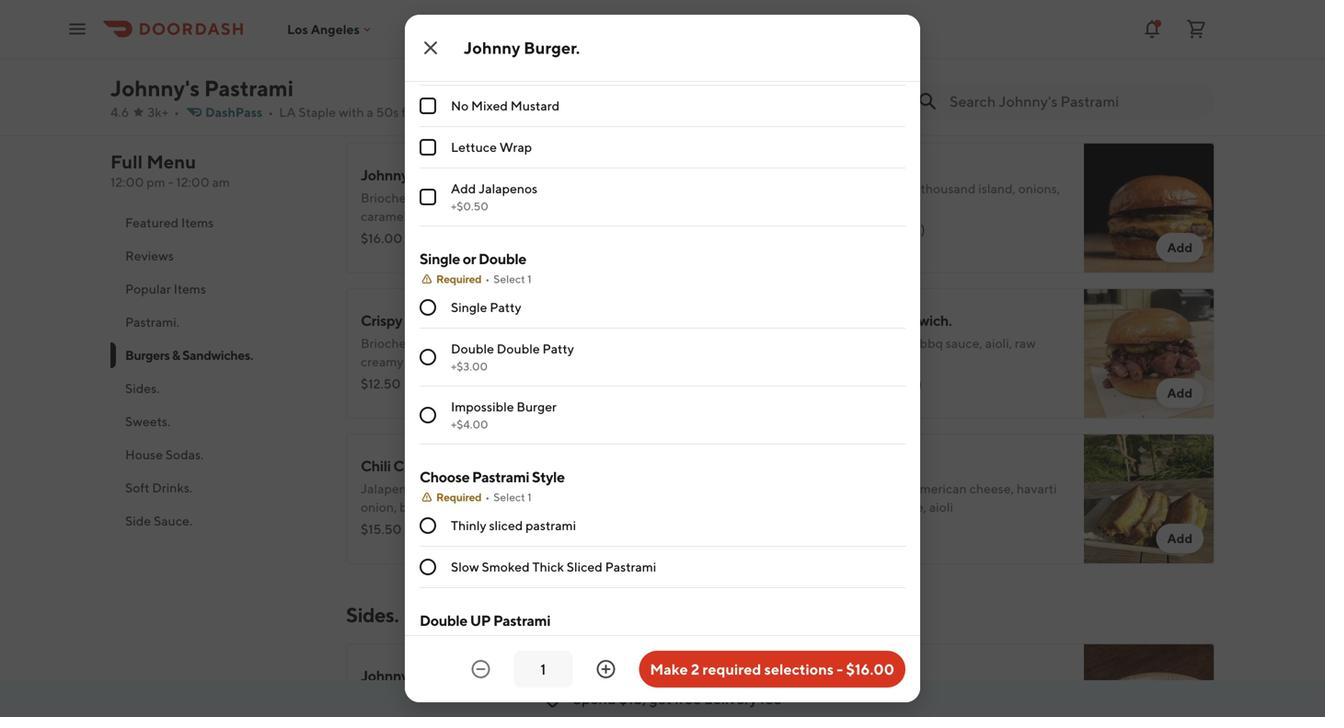 Task type: vqa. For each thing, say whether or not it's contained in the screenshot.
The Add associated with BBQ Brisket Sandwich.
yes



Task type: describe. For each thing, give the bounding box(es) containing it.
soft
[[125, 480, 150, 495]]

double up the single patty
[[479, 250, 526, 267]]

1 horizontal spatial $15.50
[[803, 376, 844, 391]]

• down pickle
[[847, 376, 853, 391]]

half
[[361, 0, 385, 6]]

drinks.
[[152, 480, 193, 495]]

cheeseburger. image
[[1084, 143, 1215, 273]]

• left la
[[268, 104, 274, 120]]

featured
[[125, 215, 179, 230]]

group inside johnny burger. dialog
[[420, 0, 906, 226]]

1 spicy from the left
[[479, 336, 509, 351]]

tries.
[[718, 104, 747, 120]]

shredded
[[892, 691, 948, 706]]

0 vertical spatial burgers
[[346, 102, 416, 126]]

brioche inside crispy chicken sandwich. brioche potato bun, spicy fried chicken, spicy creamy sauce, pickle.
[[361, 336, 406, 351]]

caramelized for johnny
[[361, 208, 432, 224]]

3k+
[[148, 104, 168, 120]]

4.6
[[110, 104, 129, 120]]

• right $12.00
[[847, 221, 853, 237]]

add for chili cheese burger.
[[726, 531, 751, 546]]

sauce.
[[154, 513, 192, 528]]

vegetables,
[[803, 709, 870, 717]]

chili
[[361, 457, 391, 475]]

pastrami left the "style"
[[472, 468, 529, 486]]

to
[[533, 634, 543, 647]]

potato inside crispy chicken sandwich. brioche potato bun, spicy fried chicken, spicy creamy sauce, pickle.
[[409, 336, 448, 351]]

sandwich. for crispy chicken sandwich.
[[462, 312, 528, 329]]

american
[[803, 199, 859, 214]]

tartine
[[803, 481, 843, 496]]

0 horizontal spatial patty
[[490, 300, 522, 315]]

crispy chicken sandwich. image
[[643, 288, 773, 419]]

sides. inside button
[[125, 381, 160, 396]]

No Cheese checkbox
[[420, 15, 436, 31]]

with inside half pound or one pound. served with a side of mustard sauce and thousand island sauce
[[555, 0, 581, 6]]

sweets. button
[[110, 405, 324, 438]]

• right '$12.50' in the left of the page
[[405, 376, 410, 391]]

la staple with a 50s feel serves a gamut of good tasting pastrami and must-tries.
[[279, 104, 747, 120]]

johnny burger. dialog
[[405, 0, 920, 717]]

creamy
[[361, 354, 404, 369]]

items for popular items
[[174, 281, 206, 296]]

brioche inside cheeseburger. brioche potato bun, thousand island, onions, american cheese
[[803, 181, 848, 196]]

items for featured items
[[181, 215, 214, 230]]

1 for style
[[528, 491, 532, 504]]

side sauce.
[[125, 513, 192, 528]]

good
[[530, 104, 560, 120]]

popular items
[[125, 281, 206, 296]]

1 vertical spatial and
[[659, 104, 681, 120]]

potato inside bbq brisket sandwich. brioche potato bun, bbq sauce, aioli, raw onion, pickle
[[850, 336, 889, 351]]

burger. inside chili cheese burger. jalapeno, chipotle mayo, american cheese, onion, brioche bun $15.50
[[445, 457, 492, 475]]

pm
[[147, 174, 165, 190]]

feel
[[402, 104, 424, 120]]

add button for bbq brisket sandwich.
[[1157, 378, 1204, 408]]

swiss inside the tartine marble rye, american cheese, havarti cheese, swiss cheese, aioli
[[850, 499, 880, 515]]

Item Search search field
[[950, 91, 1200, 111]]

popular
[[125, 281, 171, 296]]

single or double group
[[420, 249, 906, 445]]

popular items button
[[110, 272, 324, 306]]

cheese, left the havarti
[[970, 481, 1014, 496]]

100%
[[430, 376, 463, 391]]

staple
[[299, 104, 336, 120]]

sodas.
[[165, 447, 204, 462]]

soft drinks.
[[125, 480, 193, 495]]

must-
[[684, 104, 718, 120]]

mayo,
[[471, 481, 506, 496]]

single for single or double
[[420, 250, 460, 267]]

1 horizontal spatial burgers & sandwiches.
[[346, 102, 547, 126]]

slow
[[451, 559, 479, 574]]

1 horizontal spatial sandwiches.
[[436, 102, 547, 126]]

pastrami inside group
[[526, 518, 576, 533]]

of for good
[[516, 104, 528, 120]]

1 vertical spatial burgers
[[125, 347, 170, 363]]

chicken inside matzo ball soup. chicken broth, shredded chicken, capellini, vegetables, dill.
[[803, 691, 852, 706]]

no for no mixed mustard
[[451, 98, 469, 113]]

pastrami right sliced
[[605, 559, 657, 574]]

dashpass
[[205, 104, 263, 120]]

bun, inside cheeseburger. brioche potato bun, thousand island, onions, american cheese
[[892, 181, 918, 196]]

(6)
[[466, 376, 483, 391]]

Lettuce Wrap checkbox
[[420, 139, 436, 156]]

cheese for no
[[471, 15, 516, 30]]

onions, inside 'johnny burger. brioche potato bun, thousand island, caramelized onions, swiss cheese, your choice of pastrami.'
[[434, 208, 476, 224]]

required for single
[[436, 272, 482, 285]]

dashpass •
[[205, 104, 274, 120]]

menu
[[147, 151, 196, 173]]

jalapeno,
[[361, 481, 417, 496]]

$16.00 inside button
[[846, 660, 895, 678]]

pound
[[388, 0, 426, 6]]

up
[[470, 612, 491, 629]]

none radio inside single or double group
[[420, 349, 436, 365]]

double down the single patty
[[497, 341, 540, 356]]

matzo
[[803, 667, 844, 684]]

mixed
[[471, 98, 508, 113]]

Single Patty radio
[[420, 299, 436, 316]]

3k+ •
[[148, 104, 179, 120]]

thick
[[532, 559, 564, 574]]

No Pickle checkbox
[[420, 56, 436, 73]]

of for mustard
[[361, 10, 373, 25]]

cheese, inside chili cheese burger. jalapeno, chipotle mayo, american cheese, onion, brioche bun $15.50
[[565, 481, 609, 496]]

100% (6)
[[430, 376, 483, 391]]

pastrami.
[[375, 227, 429, 242]]

burger
[[517, 399, 557, 414]]

bbq
[[920, 336, 943, 351]]

1 12:00 from the left
[[110, 174, 144, 190]]

bun, inside crispy chicken sandwich. brioche potato bun, spicy fried chicken, spicy creamy sauce, pickle.
[[451, 336, 476, 351]]

impossible
[[451, 399, 514, 414]]

(optional)
[[420, 634, 472, 647]]

decrease quantity by 1 image
[[470, 658, 492, 680]]

1 horizontal spatial &
[[420, 102, 432, 126]]

sandwich. for bbq brisket sandwich.
[[886, 312, 952, 329]]

thousand
[[361, 691, 419, 706]]

aioli,
[[985, 336, 1013, 351]]

Current quantity is 1 number field
[[525, 659, 562, 679]]

delivery
[[704, 690, 757, 707]]

johnny's fries. image
[[643, 643, 773, 717]]

american inside the tartine marble rye, american cheese, havarti cheese, swiss cheese, aioli
[[913, 481, 967, 496]]

2 inside button
[[691, 660, 700, 678]]

choose pastrami style
[[420, 468, 565, 486]]

fee
[[760, 690, 782, 707]]

style
[[532, 468, 565, 486]]

94% for cheeseburger.
[[873, 221, 899, 237]]

$12.50 •
[[361, 376, 410, 391]]

wrap
[[500, 139, 532, 155]]

0 horizontal spatial sandwiches.
[[182, 347, 253, 363]]

aioli
[[930, 499, 954, 515]]

94% (19)
[[873, 376, 922, 391]]

cheeseburger.
[[803, 157, 898, 174]]

no mixed mustard
[[451, 98, 560, 113]]

side sauce. button
[[110, 504, 324, 538]]

2 12:00 from the left
[[176, 174, 210, 190]]

caramelized for johnny's
[[361, 709, 432, 717]]

onions.
[[434, 709, 476, 717]]

+$0.50
[[451, 200, 489, 213]]

pastrami inside double up pastrami (optional) • select up to 2
[[493, 612, 551, 629]]

94% (59)
[[873, 221, 926, 237]]

johnny burger.
[[464, 38, 580, 58]]

1 vertical spatial &
[[172, 347, 180, 363]]

+$4.00
[[451, 418, 488, 431]]

select inside double up pastrami (optional) • select up to 2
[[484, 634, 516, 647]]

pastrami by the pound. image
[[643, 0, 773, 64]]

of inside 'johnny burger. brioche potato bun, thousand island, caramelized onions, swiss cheese, your choice of pastrami.'
[[361, 227, 373, 242]]

no cheese
[[451, 15, 516, 30]]

lettuce
[[451, 139, 497, 155]]

pickle.
[[446, 354, 484, 369]]

add for crispy chicken sandwich.
[[726, 385, 751, 400]]

johnny for johnny burger.
[[464, 38, 521, 58]]

house sodas.
[[125, 447, 204, 462]]

pastrami.
[[125, 314, 179, 330]]

$15.50 inside chili cheese burger. jalapeno, chipotle mayo, american cheese, onion, brioche bun $15.50
[[361, 521, 402, 537]]

thousand inside half pound or one pound. served with a side of mustard sauce and thousand island sauce
[[487, 10, 542, 25]]

Thinly sliced pastrami radio
[[420, 517, 436, 534]]

• select 1 for style
[[485, 491, 532, 504]]

Slow Smoked Thick Sliced Pastrami radio
[[420, 559, 436, 575]]

crispy chicken sandwich. brioche potato bun, spicy fried chicken, spicy creamy sauce, pickle.
[[361, 312, 623, 369]]

pickle
[[841, 354, 877, 369]]

choice
[[587, 208, 626, 224]]

choose
[[420, 468, 470, 486]]

2 spicy from the left
[[593, 336, 623, 351]]



Task type: locate. For each thing, give the bounding box(es) containing it.
patty
[[490, 300, 522, 315], [543, 341, 574, 356]]

chicken, inside crispy chicken sandwich. brioche potato bun, spicy fried chicken, spicy creamy sauce, pickle.
[[541, 336, 590, 351]]

choose pastrami style group
[[420, 467, 906, 588]]

brioche inside chili cheese burger. jalapeno, chipotle mayo, american cheese, onion, brioche bun $15.50
[[400, 499, 444, 515]]

2 right the make
[[691, 660, 700, 678]]

None radio
[[420, 349, 436, 365]]

make 2 required selections - $16.00 button
[[639, 651, 906, 688]]

swiss
[[461, 691, 493, 706]]

0 horizontal spatial a
[[367, 104, 374, 120]]

sandwich. up fried
[[462, 312, 528, 329]]

of down half
[[361, 10, 373, 25]]

items right popular
[[174, 281, 206, 296]]

matzo ball soup. chicken broth, shredded chicken, capellini, vegetables, dill.
[[803, 667, 1054, 717]]

0 horizontal spatial $15.50
[[361, 521, 402, 537]]

2 94% from the top
[[873, 376, 898, 391]]

bun, up cheese
[[892, 181, 918, 196]]

1 horizontal spatial and
[[659, 104, 681, 120]]

or inside half pound or one pound. served with a side of mustard sauce and thousand island sauce
[[428, 0, 440, 6]]

1 horizontal spatial sandwich.
[[886, 312, 952, 329]]

cheese, inside the johnny's fries. thousand island, swiss cheese, pastrami, caramelized onions.
[[495, 691, 540, 706]]

thinly
[[451, 518, 487, 533]]

cheese inside group
[[471, 15, 516, 30]]

onion, inside bbq brisket sandwich. brioche potato bun, bbq sauce, aioli, raw onion, pickle
[[803, 354, 839, 369]]

bbq
[[803, 312, 835, 329]]

required down choose
[[436, 491, 482, 504]]

sandwiches.
[[436, 102, 547, 126], [182, 347, 253, 363]]

0 horizontal spatial 2
[[546, 634, 552, 647]]

add inside add jalapenos +$0.50
[[451, 181, 476, 196]]

mustard
[[511, 98, 560, 113]]

1 vertical spatial sides.
[[346, 603, 399, 627]]

2 sandwich. from the left
[[886, 312, 952, 329]]

0 vertical spatial 1
[[528, 272, 532, 285]]

cheese, inside 'johnny burger. brioche potato bun, thousand island, caramelized onions, swiss cheese, your choice of pastrami.'
[[511, 208, 556, 224]]

94% down cheese
[[873, 221, 899, 237]]

1 vertical spatial burger.
[[411, 166, 458, 184]]

cheese, up sliced
[[565, 481, 609, 496]]

sauce, inside crispy chicken sandwich. brioche potato bun, spicy fried chicken, spicy creamy sauce, pickle.
[[406, 354, 443, 369]]

$15.50 •
[[803, 376, 853, 391]]

- right pm
[[168, 174, 173, 190]]

1 horizontal spatial chicken
[[803, 691, 852, 706]]

chicken right crispy
[[405, 312, 459, 329]]

sauce, inside bbq brisket sandwich. brioche potato bun, bbq sauce, aioli, raw onion, pickle
[[946, 336, 983, 351]]

burger. for johnny burger. brioche potato bun, thousand island, caramelized onions, swiss cheese, your choice of pastrami.
[[411, 166, 458, 184]]

1 horizontal spatial 2
[[691, 660, 700, 678]]

1 inside single or double group
[[528, 272, 532, 285]]

0 items, open order cart image
[[1186, 18, 1208, 40]]

johnny down no cheese
[[464, 38, 521, 58]]

0 horizontal spatial burgers
[[125, 347, 170, 363]]

and left must-
[[659, 104, 681, 120]]

1 vertical spatial $16.00
[[846, 660, 895, 678]]

1 horizontal spatial sauce
[[582, 10, 616, 25]]

2 vertical spatial select
[[484, 634, 516, 647]]

double
[[479, 250, 526, 267], [451, 341, 494, 356], [497, 341, 540, 356], [420, 612, 468, 629]]

burger. for johnny burger.
[[524, 38, 580, 58]]

0 vertical spatial &
[[420, 102, 432, 126]]

johnny burger. image
[[643, 143, 773, 273]]

0 vertical spatial select
[[494, 272, 525, 285]]

a inside half pound or one pound. served with a side of mustard sauce and thousand island sauce
[[583, 0, 590, 6]]

required inside single or double group
[[436, 272, 482, 285]]

2 inside double up pastrami (optional) • select up to 2
[[546, 634, 552, 647]]

thousand up (59)
[[921, 181, 976, 196]]

0 horizontal spatial chicken
[[405, 312, 459, 329]]

open menu image
[[66, 18, 88, 40]]

potato inside 'johnny burger. brioche potato bun, thousand island, caramelized onions, swiss cheese, your choice of pastrami.'
[[409, 190, 448, 205]]

• select 1 up the single patty
[[485, 272, 532, 285]]

1 horizontal spatial johnny
[[464, 38, 521, 58]]

1 horizontal spatial a
[[466, 104, 473, 120]]

burgers & sandwiches. up lettuce wrap checkbox at the left of page
[[346, 102, 547, 126]]

2 horizontal spatial island,
[[979, 181, 1016, 196]]

sauce, right bbq
[[946, 336, 983, 351]]

with right staple
[[339, 104, 364, 120]]

1 horizontal spatial 12:00
[[176, 174, 210, 190]]

group containing no cheese
[[420, 0, 906, 226]]

cheese, down tartine
[[803, 499, 847, 515]]

items up reviews button
[[181, 215, 214, 230]]

2 required from the top
[[436, 491, 482, 504]]

single right the single patty radio
[[451, 300, 487, 315]]

0 vertical spatial $16.00
[[361, 231, 403, 246]]

1 vertical spatial onion,
[[361, 499, 397, 515]]

select left up
[[484, 634, 516, 647]]

$12.50
[[361, 376, 401, 391]]

pastrami up up
[[493, 612, 551, 629]]

patty up fried
[[490, 300, 522, 315]]

sandwiches. down pastrami. button
[[182, 347, 253, 363]]

• select 1 inside choose pastrami style group
[[485, 491, 532, 504]]

items inside button
[[174, 281, 206, 296]]

0 horizontal spatial &
[[172, 347, 180, 363]]

matzo ball soup. image
[[1084, 643, 1215, 717]]

0 vertical spatial caramelized
[[361, 208, 432, 224]]

brioche inside bbq brisket sandwich. brioche potato bun, bbq sauce, aioli, raw onion, pickle
[[803, 336, 847, 351]]

$15.50
[[803, 376, 844, 391], [361, 521, 402, 537]]

• down up
[[476, 634, 480, 647]]

2
[[546, 634, 552, 647], [691, 660, 700, 678]]

potato
[[851, 181, 890, 196], [409, 190, 448, 205], [409, 336, 448, 351], [850, 336, 889, 351]]

of left pastrami.
[[361, 227, 373, 242]]

1 vertical spatial johnny
[[361, 166, 409, 184]]

1 horizontal spatial spicy
[[593, 336, 623, 351]]

patty right fried
[[543, 341, 574, 356]]

soft drinks. button
[[110, 471, 324, 504]]

& up lettuce wrap checkbox at the left of page
[[420, 102, 432, 126]]

1 • select 1 from the top
[[485, 272, 532, 285]]

johnny's for johnny's pastrami
[[110, 75, 200, 101]]

potato left +$0.50
[[409, 190, 448, 205]]

1 vertical spatial sauce,
[[406, 354, 443, 369]]

1 vertical spatial caramelized
[[361, 709, 432, 717]]

your
[[558, 208, 584, 224]]

$15.50 down pickle
[[803, 376, 844, 391]]

chili cheese burger. image
[[643, 434, 773, 564]]

$16.00
[[361, 231, 403, 246], [846, 660, 895, 678]]

reviews
[[125, 248, 174, 263]]

1 vertical spatial -
[[837, 660, 843, 678]]

1 inside choose pastrami style group
[[528, 491, 532, 504]]

sauce down side
[[582, 10, 616, 25]]

johnny's inside the johnny's fries. thousand island, swiss cheese, pastrami, caramelized onions.
[[361, 667, 418, 684]]

select inside single or double group
[[494, 272, 525, 285]]

1 horizontal spatial $16.00
[[846, 660, 895, 678]]

+$3.00
[[451, 360, 488, 373]]

chicken, left capellini,
[[950, 691, 999, 706]]

brioche down bbq
[[803, 336, 847, 351]]

add for bbq brisket sandwich.
[[1168, 385, 1193, 400]]

0 vertical spatial 94%
[[873, 221, 899, 237]]

12:00 down full
[[110, 174, 144, 190]]

0 horizontal spatial burgers & sandwiches.
[[125, 347, 253, 363]]

burgers & sandwiches. down pastrami. button
[[125, 347, 253, 363]]

bun, up pickle.
[[451, 336, 476, 351]]

pastrami up thick
[[526, 518, 576, 533]]

onion, up $15.50 •
[[803, 354, 839, 369]]

crispy
[[361, 312, 402, 329]]

thousand inside cheeseburger. brioche potato bun, thousand island, onions, american cheese
[[921, 181, 976, 196]]

1 required from the top
[[436, 272, 482, 285]]

0 horizontal spatial and
[[463, 10, 485, 25]]

94% for bbq brisket sandwich.
[[873, 376, 898, 391]]

1 horizontal spatial island,
[[537, 190, 574, 205]]

jalapenos
[[479, 181, 538, 196]]

2 caramelized from the top
[[361, 709, 432, 717]]

a left 50s
[[367, 104, 374, 120]]

notification bell image
[[1141, 18, 1163, 40]]

bbq brisket sandwich. image
[[1084, 288, 1215, 419]]

single for single patty
[[451, 300, 487, 315]]

rye,
[[889, 481, 911, 496]]

island, inside cheeseburger. brioche potato bun, thousand island, onions, american cheese
[[979, 181, 1016, 196]]

2 no from the top
[[451, 98, 469, 113]]

1 horizontal spatial or
[[463, 250, 476, 267]]

No Mixed Mustard checkbox
[[420, 98, 436, 114]]

reviews button
[[110, 239, 324, 272]]

potato up cheese
[[851, 181, 890, 196]]

swiss down jalapenos
[[479, 208, 509, 224]]

cheese up the 'chipotle'
[[393, 457, 443, 475]]

potato up pickle
[[850, 336, 889, 351]]

johnny's for johnny's fries. thousand island, swiss cheese, pastrami, caramelized onions.
[[361, 667, 418, 684]]

no left mixed
[[451, 98, 469, 113]]

0 horizontal spatial with
[[339, 104, 364, 120]]

0 horizontal spatial sandwich.
[[462, 312, 528, 329]]

johnny inside 'johnny burger. brioche potato bun, thousand island, caramelized onions, swiss cheese, your choice of pastrami.'
[[361, 166, 409, 184]]

double inside double up pastrami (optional) • select up to 2
[[420, 612, 468, 629]]

slow smoked thick sliced pastrami
[[451, 559, 657, 574]]

1 vertical spatial with
[[339, 104, 364, 120]]

american up the thinly sliced pastrami
[[508, 481, 562, 496]]

1 vertical spatial cheese
[[393, 457, 443, 475]]

select for double
[[494, 272, 525, 285]]

side
[[593, 0, 617, 6]]

0 vertical spatial $15.50
[[803, 376, 844, 391]]

required
[[703, 660, 761, 678]]

0 vertical spatial brioche
[[803, 336, 847, 351]]

1 horizontal spatial onion,
[[803, 354, 839, 369]]

select inside choose pastrami style group
[[494, 491, 525, 504]]

onions, inside cheeseburger. brioche potato bun, thousand island, onions, american cheese
[[1019, 181, 1060, 196]]

get
[[649, 690, 672, 707]]

sides. up 'sweets.'
[[125, 381, 160, 396]]

american up aioli
[[913, 481, 967, 496]]

1 horizontal spatial patty
[[543, 341, 574, 356]]

group
[[420, 0, 906, 226]]

close johnny burger. image
[[420, 37, 442, 59]]

2 • select 1 from the top
[[485, 491, 532, 504]]

-
[[168, 174, 173, 190], [837, 660, 843, 678]]

94% left (19)
[[873, 376, 898, 391]]

with up the island
[[555, 0, 581, 6]]

johnny up pastrami.
[[361, 166, 409, 184]]

burger. inside 'johnny burger. brioche potato bun, thousand island, caramelized onions, swiss cheese, your choice of pastrami.'
[[411, 166, 458, 184]]

94%
[[873, 221, 899, 237], [873, 376, 898, 391]]

1 no from the top
[[451, 15, 469, 30]]

None checkbox
[[420, 189, 436, 205]]

- for 2
[[837, 660, 843, 678]]

0 horizontal spatial $16.00
[[361, 231, 403, 246]]

add button for chili cheese burger.
[[715, 524, 762, 553]]

or up the single patty
[[463, 250, 476, 267]]

0 horizontal spatial or
[[428, 0, 440, 6]]

burger. down the island
[[524, 38, 580, 58]]

no
[[451, 15, 469, 30], [451, 98, 469, 113]]

johnny for johnny burger. brioche potato bun, thousand island, caramelized onions, swiss cheese, your choice of pastrami.
[[361, 166, 409, 184]]

$16.00 up crispy
[[361, 231, 403, 246]]

1 horizontal spatial swiss
[[850, 499, 880, 515]]

required for choose
[[436, 491, 482, 504]]

1 94% from the top
[[873, 221, 899, 237]]

marble
[[846, 481, 887, 496]]

2 vertical spatial of
[[361, 227, 373, 242]]

1 vertical spatial 94%
[[873, 376, 898, 391]]

items inside button
[[181, 215, 214, 230]]

1 vertical spatial johnny's
[[361, 667, 418, 684]]

- for menu
[[168, 174, 173, 190]]

half pound or one pound. served with a side of mustard sauce and thousand island sauce
[[361, 0, 617, 25]]

burgers left no mixed mustard option
[[346, 102, 416, 126]]

caramelized up pastrami.
[[361, 208, 432, 224]]

a for feel
[[466, 104, 473, 120]]

& down pastrami.
[[172, 347, 180, 363]]

$12.00 •
[[803, 221, 853, 237]]

island, inside the johnny's fries. thousand island, swiss cheese, pastrami, caramelized onions.
[[421, 691, 458, 706]]

0 horizontal spatial sauce
[[426, 10, 460, 25]]

- inside full menu 12:00 pm - 12:00 am
[[168, 174, 173, 190]]

0 horizontal spatial onions,
[[434, 208, 476, 224]]

cheese, down "rye,"
[[882, 499, 927, 515]]

pastrami right tasting
[[606, 104, 656, 120]]

0 vertical spatial sides.
[[125, 381, 160, 396]]

0 vertical spatial items
[[181, 215, 214, 230]]

2 american from the left
[[913, 481, 967, 496]]

• inside choose pastrami style group
[[485, 491, 490, 504]]

selections
[[765, 660, 834, 678]]

1 american from the left
[[508, 481, 562, 496]]

1 vertical spatial patty
[[543, 341, 574, 356]]

chicken, inside matzo ball soup. chicken broth, shredded chicken, capellini, vegetables, dill.
[[950, 691, 999, 706]]

burger.
[[524, 38, 580, 58], [411, 166, 458, 184], [445, 457, 492, 475]]

caramelized down "thousand"
[[361, 709, 432, 717]]

1 vertical spatial pastrami
[[526, 518, 576, 533]]

single down pastrami.
[[420, 250, 460, 267]]

onion, inside chili cheese burger. jalapeno, chipotle mayo, american cheese, onion, brioche bun $15.50
[[361, 499, 397, 515]]

cheese, down the current quantity is 1 'number field' at the bottom left of page
[[495, 691, 540, 706]]

double double patty +$3.00
[[451, 341, 574, 373]]

or inside single or double group
[[463, 250, 476, 267]]

patty inside double double patty +$3.00
[[543, 341, 574, 356]]

• inside double up pastrami (optional) • select up to 2
[[476, 634, 480, 647]]

cheese for chili
[[393, 457, 443, 475]]

chili cheese burger. jalapeno, chipotle mayo, american cheese, onion, brioche bun $15.50
[[361, 457, 609, 537]]

add for cheeseburger.
[[1168, 240, 1193, 255]]

12:00 left am
[[176, 174, 210, 190]]

0 horizontal spatial pastrami
[[526, 518, 576, 533]]

spicy
[[479, 336, 509, 351], [593, 336, 623, 351]]

bun, inside bbq brisket sandwich. brioche potato bun, bbq sauce, aioli, raw onion, pickle
[[891, 336, 917, 351]]

• select 1 for double
[[485, 272, 532, 285]]

None radio
[[420, 407, 436, 423]]

potato down the single patty radio
[[409, 336, 448, 351]]

johnny inside dialog
[[464, 38, 521, 58]]

• right 3k+
[[174, 104, 179, 120]]

swiss down marble
[[850, 499, 880, 515]]

• select 1 down choose pastrami style
[[485, 491, 532, 504]]

0 vertical spatial sauce,
[[946, 336, 983, 351]]

house
[[125, 447, 163, 462]]

0 vertical spatial johnny's
[[110, 75, 200, 101]]

• down choose pastrami style
[[485, 491, 490, 504]]

raw
[[1015, 336, 1036, 351]]

(19)
[[901, 376, 922, 391]]

thinly sliced pastrami
[[451, 518, 576, 533]]

1 horizontal spatial burgers
[[346, 102, 416, 126]]

- inside button
[[837, 660, 843, 678]]

1 vertical spatial or
[[463, 250, 476, 267]]

- left ball
[[837, 660, 843, 678]]

los angeles
[[287, 21, 360, 37]]

cheese
[[471, 15, 516, 30], [393, 457, 443, 475]]

$15.50 down jalapeno,
[[361, 521, 402, 537]]

0 horizontal spatial brioche
[[400, 499, 444, 515]]

0 vertical spatial cheese
[[471, 15, 516, 30]]

1 vertical spatial items
[[174, 281, 206, 296]]

pastrami
[[204, 75, 294, 101], [472, 468, 529, 486], [605, 559, 657, 574], [493, 612, 551, 629]]

&
[[420, 102, 432, 126], [172, 347, 180, 363]]

a for served
[[583, 0, 590, 6]]

thousand
[[487, 10, 542, 25], [921, 181, 976, 196], [479, 190, 534, 205]]

cheese inside chili cheese burger. jalapeno, chipotle mayo, american cheese, onion, brioche bun $15.50
[[393, 457, 443, 475]]

1 vertical spatial onions,
[[434, 208, 476, 224]]

sandwiches. up lettuce wrap
[[436, 102, 547, 126]]

1 vertical spatial sandwiches.
[[182, 347, 253, 363]]

spicy left fried
[[479, 336, 509, 351]]

sandwich.
[[462, 312, 528, 329], [886, 312, 952, 329]]

american inside chili cheese burger. jalapeno, chipotle mayo, american cheese, onion, brioche bun $15.50
[[508, 481, 562, 496]]

1 horizontal spatial onions,
[[1019, 181, 1060, 196]]

sandwich. inside crispy chicken sandwich. brioche potato bun, spicy fried chicken, spicy creamy sauce, pickle.
[[462, 312, 528, 329]]

required inside choose pastrami style group
[[436, 491, 482, 504]]

1 horizontal spatial sides.
[[346, 603, 399, 627]]

thousand down "wrap"
[[479, 190, 534, 205]]

0 vertical spatial required
[[436, 272, 482, 285]]

caramelized inside 'johnny burger. brioche potato bun, thousand island, caramelized onions, swiss cheese, your choice of pastrami.'
[[361, 208, 432, 224]]

add button for cheeseburger.
[[1157, 233, 1204, 262]]

0 vertical spatial swiss
[[479, 208, 509, 224]]

add button
[[1157, 233, 1204, 262], [715, 378, 762, 408], [1157, 378, 1204, 408], [715, 524, 762, 553], [1157, 524, 1204, 553]]

brioche up creamy
[[361, 336, 406, 351]]

select up the single patty
[[494, 272, 525, 285]]

0 horizontal spatial 12:00
[[110, 174, 144, 190]]

increase quantity by 1 image
[[595, 658, 617, 680]]

sides. up "thousand"
[[346, 603, 399, 627]]

bun, left jalapenos
[[451, 190, 476, 205]]

or
[[428, 0, 440, 6], [463, 250, 476, 267]]

gamut
[[475, 104, 513, 120]]

0 horizontal spatial swiss
[[479, 208, 509, 224]]

0 vertical spatial pastrami
[[606, 104, 656, 120]]

full menu 12:00 pm - 12:00 am
[[110, 151, 230, 190]]

0 vertical spatial burgers & sandwiches.
[[346, 102, 547, 126]]

sides.
[[125, 381, 160, 396], [346, 603, 399, 627]]

1 sauce from the left
[[426, 10, 460, 25]]

sandwich. up bbq
[[886, 312, 952, 329]]

mustard
[[375, 10, 424, 25]]

1 1 from the top
[[528, 272, 532, 285]]

1 horizontal spatial chicken,
[[950, 691, 999, 706]]

island, inside 'johnny burger. brioche potato bun, thousand island, caramelized onions, swiss cheese, your choice of pastrami.'
[[537, 190, 574, 205]]

select down choose pastrami style
[[494, 491, 525, 504]]

brioche up american
[[803, 181, 848, 196]]

1 horizontal spatial sauce,
[[946, 336, 983, 351]]

a right serves at the top of page
[[466, 104, 473, 120]]

chipotle
[[420, 481, 468, 496]]

onion, down jalapeno,
[[361, 499, 397, 515]]

onion,
[[803, 354, 839, 369], [361, 499, 397, 515]]

0 vertical spatial and
[[463, 10, 485, 25]]

potato inside cheeseburger. brioche potato bun, thousand island, onions, american cheese
[[851, 181, 890, 196]]

bun, inside 'johnny burger. brioche potato bun, thousand island, caramelized onions, swiss cheese, your choice of pastrami.'
[[451, 190, 476, 205]]

add jalapenos +$0.50
[[451, 181, 538, 213]]

caramelized inside the johnny's fries. thousand island, swiss cheese, pastrami, caramelized onions.
[[361, 709, 432, 717]]

1 horizontal spatial pastrami
[[606, 104, 656, 120]]

free
[[675, 690, 701, 707]]

select for style
[[494, 491, 525, 504]]

1 horizontal spatial american
[[913, 481, 967, 496]]

1 vertical spatial of
[[516, 104, 528, 120]]

tartine marble rye, american cheese, havarti cheese, swiss cheese, aioli
[[803, 481, 1057, 515]]

swiss
[[479, 208, 509, 224], [850, 499, 880, 515]]

•
[[174, 104, 179, 120], [268, 104, 274, 120], [847, 221, 853, 237], [485, 272, 490, 285], [405, 376, 410, 391], [847, 376, 853, 391], [485, 491, 490, 504], [476, 634, 480, 647]]

cheeseburger. brioche potato bun, thousand island, onions, american cheese
[[803, 157, 1060, 214]]

sweets.
[[125, 414, 170, 429]]

0 horizontal spatial island,
[[421, 691, 458, 706]]

bun, left bbq
[[891, 336, 917, 351]]

0 vertical spatial onion,
[[803, 354, 839, 369]]

$16.00 up broth,
[[846, 660, 895, 678]]

0 vertical spatial sandwiches.
[[436, 102, 547, 126]]

0 vertical spatial single
[[420, 250, 460, 267]]

brisket
[[837, 312, 883, 329]]

spicy right fried
[[593, 336, 623, 351]]

full
[[110, 151, 143, 173]]

grilled cheese. image
[[1084, 434, 1215, 564]]

1 vertical spatial no
[[451, 98, 469, 113]]

of inside half pound or one pound. served with a side of mustard sauce and thousand island sauce
[[361, 10, 373, 25]]

1 sandwich. from the left
[[462, 312, 528, 329]]

0 vertical spatial no
[[451, 15, 469, 30]]

featured items button
[[110, 206, 324, 239]]

thousand inside 'johnny burger. brioche potato bun, thousand island, caramelized onions, swiss cheese, your choice of pastrami.'
[[479, 190, 534, 205]]

a
[[583, 0, 590, 6], [367, 104, 374, 120], [466, 104, 473, 120]]

0 vertical spatial onions,
[[1019, 181, 1060, 196]]

and inside half pound or one pound. served with a side of mustard sauce and thousand island sauce
[[463, 10, 485, 25]]

no for no cheese
[[451, 15, 469, 30]]

1 for double
[[528, 272, 532, 285]]

0 vertical spatial or
[[428, 0, 440, 6]]

add button for crispy chicken sandwich.
[[715, 378, 762, 408]]

burger. inside dialog
[[524, 38, 580, 58]]

of
[[361, 10, 373, 25], [516, 104, 528, 120], [361, 227, 373, 242]]

burger. up mayo,
[[445, 457, 492, 475]]

• inside single or double group
[[485, 272, 490, 285]]

(59)
[[901, 221, 926, 237]]

sandwich. inside bbq brisket sandwich. brioche potato bun, bbq sauce, aioli, raw onion, pickle
[[886, 312, 952, 329]]

cheese
[[862, 199, 903, 214]]

2 sauce from the left
[[582, 10, 616, 25]]

1 vertical spatial burgers & sandwiches.
[[125, 347, 253, 363]]

swiss inside 'johnny burger. brioche potato bun, thousand island, caramelized onions, swiss cheese, your choice of pastrami.'
[[479, 208, 509, 224]]

or left 'one'
[[428, 0, 440, 6]]

am
[[212, 174, 230, 190]]

1 horizontal spatial -
[[837, 660, 843, 678]]

pastrami up dashpass •
[[204, 75, 294, 101]]

select
[[494, 272, 525, 285], [494, 491, 525, 504], [484, 634, 516, 647]]

a left side
[[583, 0, 590, 6]]

required down the single or double
[[436, 272, 482, 285]]

1 up fried
[[528, 272, 532, 285]]

0 horizontal spatial chicken,
[[541, 336, 590, 351]]

chicken inside crispy chicken sandwich. brioche potato bun, spicy fried chicken, spicy creamy sauce, pickle.
[[405, 312, 459, 329]]

no down 'one'
[[451, 15, 469, 30]]

1 vertical spatial $15.50
[[361, 521, 402, 537]]

sliced
[[489, 518, 523, 533]]

served
[[511, 0, 553, 6]]

1 caramelized from the top
[[361, 208, 432, 224]]

pound.
[[468, 0, 509, 6]]

0 horizontal spatial spicy
[[479, 336, 509, 351]]

cheese down the pound.
[[471, 15, 516, 30]]

2 1 from the top
[[528, 491, 532, 504]]

• select 1 inside single or double group
[[485, 272, 532, 285]]

make
[[650, 660, 688, 678]]

2 right to
[[546, 634, 552, 647]]

double up +$3.00
[[451, 341, 494, 356]]

side
[[125, 513, 151, 528]]

johnny's pastrami
[[110, 75, 294, 101]]

brioche inside 'johnny burger. brioche potato bun, thousand island, caramelized onions, swiss cheese, your choice of pastrami.'
[[361, 190, 406, 205]]



